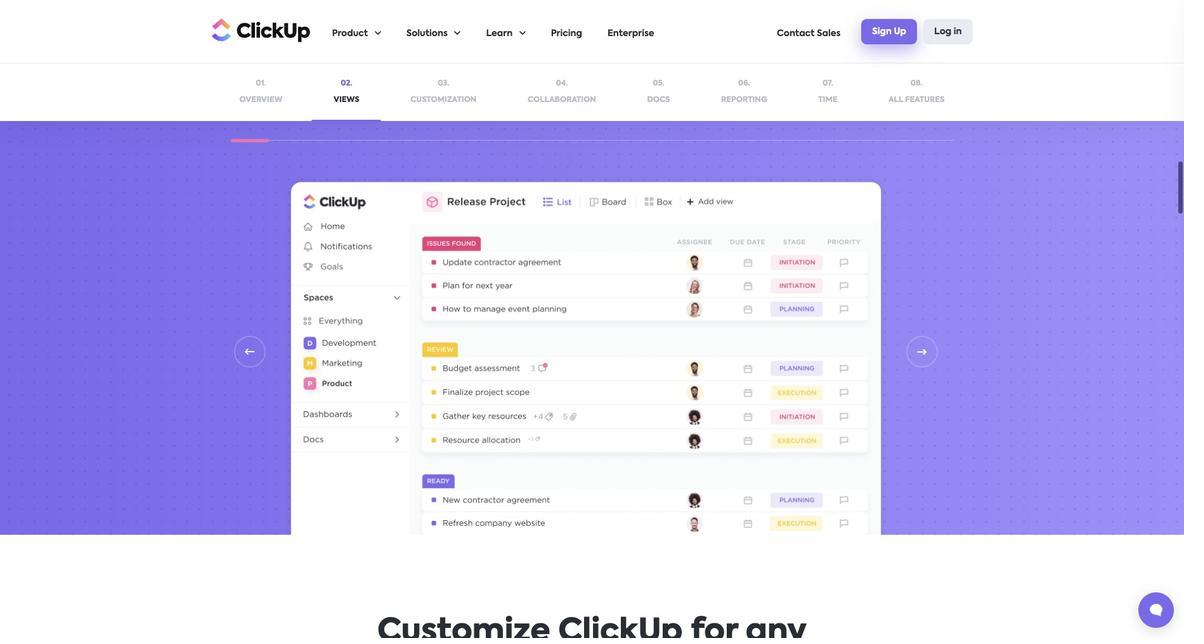 Task type: locate. For each thing, give the bounding box(es) containing it.
features
[[905, 96, 945, 104]]

enterprise link
[[608, 1, 654, 63]]

solutions
[[406, 29, 448, 38]]

views
[[334, 96, 359, 104]]

solutions button
[[406, 1, 461, 63]]

sales
[[817, 29, 841, 38]]

02.
[[341, 80, 352, 87]]

reporting
[[721, 96, 767, 104]]

contact sales link
[[777, 1, 841, 63]]

sign
[[872, 27, 892, 36]]

log in link
[[923, 19, 973, 44]]

08.
[[911, 80, 923, 87]]

06.
[[738, 80, 750, 87]]

main navigation element
[[332, 1, 973, 63]]

list
[[332, 1, 777, 63]]

sign up button
[[862, 19, 917, 44]]

03.
[[438, 80, 449, 87]]

time
[[818, 96, 838, 104]]

log
[[934, 27, 952, 36]]

overview
[[239, 96, 282, 104]]



Task type: describe. For each thing, give the bounding box(es) containing it.
07.
[[823, 80, 833, 87]]

contact sales
[[777, 29, 841, 38]]

all
[[889, 96, 903, 104]]

contact
[[777, 29, 815, 38]]

table view image
[[281, 173, 890, 587]]

05.
[[653, 80, 665, 87]]

learn button
[[486, 1, 526, 63]]

product
[[332, 29, 368, 38]]

in
[[954, 27, 962, 36]]

list containing product
[[332, 1, 777, 63]]

learn
[[486, 29, 513, 38]]

all features
[[889, 96, 945, 104]]

pricing
[[551, 29, 582, 38]]

enterprise
[[608, 29, 654, 38]]

docs
[[647, 96, 670, 104]]

up
[[894, 27, 906, 36]]

01.
[[256, 80, 266, 87]]

sign up
[[872, 27, 906, 36]]

log in
[[934, 27, 962, 36]]

product button
[[332, 1, 381, 63]]

collaboration
[[528, 96, 596, 104]]

04.
[[556, 80, 568, 87]]

pricing link
[[551, 1, 582, 63]]

doc image
[[281, 173, 890, 595]]

list view image
[[281, 173, 890, 583]]

customization
[[411, 96, 477, 104]]



Task type: vqa. For each thing, say whether or not it's contained in the screenshot.


